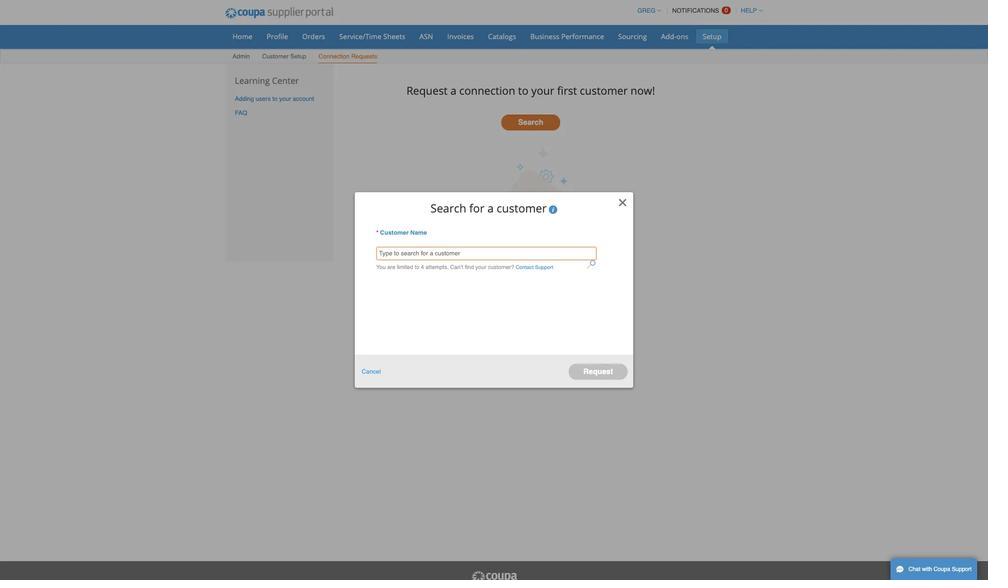 Task type: vqa. For each thing, say whether or not it's contained in the screenshot.
'photograph'
no



Task type: describe. For each thing, give the bounding box(es) containing it.
requests
[[351, 53, 377, 60]]

0 horizontal spatial your
[[279, 95, 291, 102]]

* customer name
[[376, 229, 427, 236]]

1 horizontal spatial coupa supplier portal image
[[471, 571, 518, 580]]

sourcing
[[619, 32, 647, 41]]

4
[[421, 264, 424, 270]]

0 horizontal spatial coupa supplier portal image
[[218, 1, 340, 25]]

now!
[[631, 83, 655, 98]]

connection requests
[[319, 53, 377, 60]]

request for request a connection to your first customer now!
[[407, 83, 448, 98]]

0 horizontal spatial a
[[451, 83, 457, 98]]

ons
[[677, 32, 689, 41]]

cancel button
[[362, 367, 381, 377]]

catalogs link
[[482, 29, 523, 43]]

customer inside dialog
[[380, 229, 409, 236]]

*
[[376, 229, 379, 236]]

you
[[376, 264, 386, 270]]

you are limited to 4 attempts. can't find your customer? contact support
[[376, 264, 554, 270]]

connection requests link
[[318, 51, 378, 63]]

asn link
[[414, 29, 439, 43]]

adding users to your account link
[[235, 95, 314, 102]]

Type to search for a customer text field
[[376, 247, 597, 260]]

customer inside dialog
[[497, 201, 547, 216]]

2 horizontal spatial your
[[532, 83, 555, 98]]

faq
[[235, 110, 247, 117]]

catalogs
[[488, 32, 516, 41]]

close image
[[618, 198, 628, 207]]

support inside 'search for a customer' dialog
[[535, 264, 554, 270]]

business
[[531, 32, 560, 41]]

with
[[923, 566, 933, 573]]

request button
[[569, 364, 628, 380]]

0 horizontal spatial setup
[[290, 53, 307, 60]]

setup link
[[697, 29, 728, 43]]

connection
[[459, 83, 516, 98]]

profile
[[267, 32, 288, 41]]

cancel
[[362, 368, 381, 375]]

admin link
[[232, 51, 250, 63]]

customer setup link
[[262, 51, 307, 63]]

faq link
[[235, 110, 247, 117]]

customer?
[[488, 264, 514, 270]]

service/time sheets
[[339, 32, 406, 41]]

find
[[465, 264, 474, 270]]

search for search
[[518, 119, 544, 127]]

a inside dialog
[[488, 201, 494, 216]]

users
[[256, 95, 271, 102]]

center
[[272, 75, 299, 86]]



Task type: locate. For each thing, give the bounding box(es) containing it.
admin
[[233, 53, 250, 60]]

0 horizontal spatial customer
[[497, 201, 547, 216]]

1 vertical spatial a
[[488, 201, 494, 216]]

customer right for
[[497, 201, 547, 216]]

home link
[[227, 29, 259, 43]]

add-
[[661, 32, 677, 41]]

customer setup
[[262, 53, 307, 60]]

orders link
[[296, 29, 331, 43]]

0 vertical spatial search
[[518, 119, 544, 127]]

setup down orders
[[290, 53, 307, 60]]

1 vertical spatial customer
[[380, 229, 409, 236]]

contact support button
[[516, 262, 554, 272]]

customer right *
[[380, 229, 409, 236]]

1 vertical spatial search
[[431, 201, 467, 216]]

chat with coupa support
[[909, 566, 972, 573]]

search down request a connection to your first customer now!
[[518, 119, 544, 127]]

1 vertical spatial support
[[952, 566, 972, 573]]

are
[[387, 264, 396, 270]]

1 horizontal spatial customer
[[580, 83, 628, 98]]

customer down 'profile'
[[262, 53, 289, 60]]

setup
[[703, 32, 722, 41], [290, 53, 307, 60]]

1 vertical spatial coupa supplier portal image
[[471, 571, 518, 580]]

0 vertical spatial coupa supplier portal image
[[218, 1, 340, 25]]

add-ons link
[[655, 29, 695, 43]]

account
[[293, 95, 314, 102]]

business performance
[[531, 32, 604, 41]]

0 horizontal spatial support
[[535, 264, 554, 270]]

0 vertical spatial request
[[407, 83, 448, 98]]

0 horizontal spatial request
[[407, 83, 448, 98]]

coupa
[[934, 566, 951, 573]]

1 horizontal spatial a
[[488, 201, 494, 216]]

to up search button
[[518, 83, 529, 98]]

performance
[[562, 32, 604, 41]]

1 horizontal spatial support
[[952, 566, 972, 573]]

attempts.
[[426, 264, 449, 270]]

learning center
[[235, 75, 299, 86]]

orders
[[302, 32, 325, 41]]

asn
[[420, 32, 433, 41]]

to for limited
[[415, 264, 420, 270]]

request for request
[[584, 367, 613, 376]]

0 horizontal spatial search
[[431, 201, 467, 216]]

service/time sheets link
[[333, 29, 412, 43]]

0 vertical spatial customer
[[580, 83, 628, 98]]

for
[[469, 201, 485, 216]]

0 vertical spatial a
[[451, 83, 457, 98]]

to inside dialog
[[415, 264, 420, 270]]

a
[[451, 83, 457, 98], [488, 201, 494, 216]]

profile link
[[261, 29, 294, 43]]

0 horizontal spatial to
[[272, 95, 278, 102]]

support right 'contact'
[[535, 264, 554, 270]]

to for connection
[[518, 83, 529, 98]]

1 vertical spatial customer
[[497, 201, 547, 216]]

invoices
[[448, 32, 474, 41]]

to right users
[[272, 95, 278, 102]]

support
[[535, 264, 554, 270], [952, 566, 972, 573]]

1 vertical spatial request
[[584, 367, 613, 376]]

setup right ons
[[703, 32, 722, 41]]

1 horizontal spatial customer
[[380, 229, 409, 236]]

chat with coupa support button
[[891, 559, 978, 580]]

your right find
[[476, 264, 487, 270]]

search left for
[[431, 201, 467, 216]]

customer
[[580, 83, 628, 98], [497, 201, 547, 216]]

chat
[[909, 566, 921, 573]]

limited
[[397, 264, 413, 270]]

support inside button
[[952, 566, 972, 573]]

learning
[[235, 75, 270, 86]]

search for a customer dialog
[[355, 192, 634, 388]]

name
[[411, 229, 427, 236]]

your
[[532, 83, 555, 98], [279, 95, 291, 102], [476, 264, 487, 270]]

can't
[[450, 264, 464, 270]]

customer
[[262, 53, 289, 60], [380, 229, 409, 236]]

1 vertical spatial setup
[[290, 53, 307, 60]]

your left first
[[532, 83, 555, 98]]

1 horizontal spatial search
[[518, 119, 544, 127]]

adding users to your account
[[235, 95, 314, 102]]

adding
[[235, 95, 254, 102]]

a right for
[[488, 201, 494, 216]]

1 horizontal spatial request
[[584, 367, 613, 376]]

search inside 'search for a customer' dialog
[[431, 201, 467, 216]]

search button
[[502, 115, 560, 131]]

customer right first
[[580, 83, 628, 98]]

0 vertical spatial customer
[[262, 53, 289, 60]]

search inside search button
[[518, 119, 544, 127]]

invoices link
[[441, 29, 480, 43]]

request
[[407, 83, 448, 98], [584, 367, 613, 376]]

contact
[[516, 264, 534, 270]]

coupa supplier portal image
[[218, 1, 340, 25], [471, 571, 518, 580]]

search
[[518, 119, 544, 127], [431, 201, 467, 216]]

1 horizontal spatial your
[[476, 264, 487, 270]]

search for search for a customer
[[431, 201, 467, 216]]

request inside button
[[584, 367, 613, 376]]

sourcing link
[[612, 29, 653, 43]]

1 horizontal spatial setup
[[703, 32, 722, 41]]

support right coupa at the bottom right of page
[[952, 566, 972, 573]]

request a connection to your first customer now!
[[407, 83, 655, 98]]

0 vertical spatial setup
[[703, 32, 722, 41]]

0 horizontal spatial customer
[[262, 53, 289, 60]]

search for a customer
[[431, 201, 547, 216]]

to
[[518, 83, 529, 98], [272, 95, 278, 102], [415, 264, 420, 270]]

to left 4
[[415, 264, 420, 270]]

home
[[233, 32, 253, 41]]

your inside 'search for a customer' dialog
[[476, 264, 487, 270]]

sheets
[[383, 32, 406, 41]]

add-ons
[[661, 32, 689, 41]]

service/time
[[339, 32, 382, 41]]

0 vertical spatial support
[[535, 264, 554, 270]]

2 horizontal spatial to
[[518, 83, 529, 98]]

business performance link
[[524, 29, 610, 43]]

first
[[557, 83, 577, 98]]

your down center
[[279, 95, 291, 102]]

1 horizontal spatial to
[[415, 264, 420, 270]]

a left connection
[[451, 83, 457, 98]]

connection
[[319, 53, 350, 60]]



